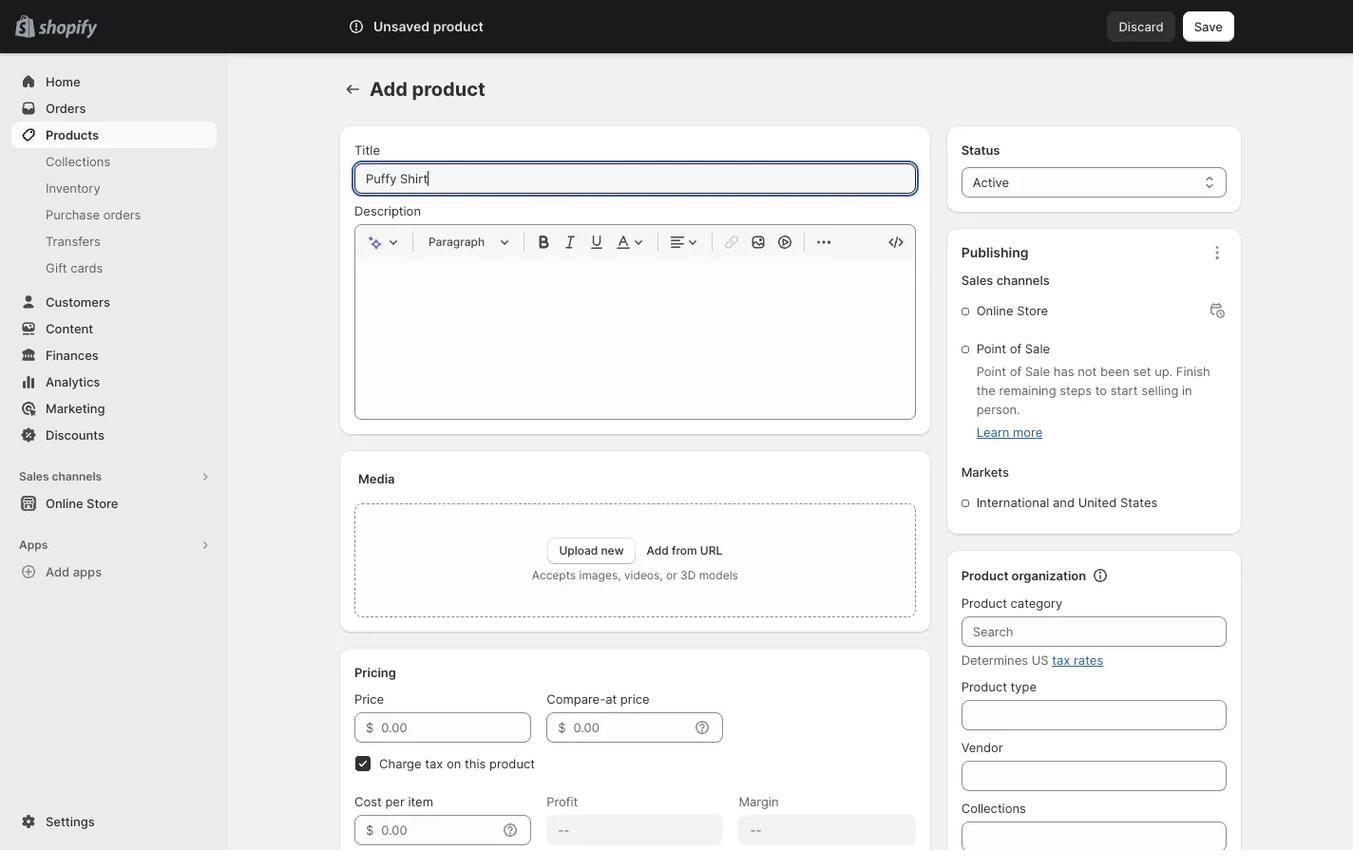 Task type: describe. For each thing, give the bounding box(es) containing it.
states
[[1121, 495, 1158, 511]]

orders
[[46, 101, 86, 116]]

start
[[1111, 383, 1139, 398]]

settings link
[[11, 809, 217, 836]]

paragraph
[[429, 235, 485, 249]]

discounts
[[46, 428, 105, 443]]

online store link
[[11, 491, 217, 517]]

steps
[[1060, 383, 1092, 398]]

product organization
[[962, 569, 1087, 584]]

marketing link
[[11, 396, 217, 422]]

online inside button
[[46, 496, 83, 511]]

more
[[1013, 425, 1043, 440]]

us
[[1032, 653, 1049, 668]]

product category
[[962, 596, 1063, 611]]

home
[[46, 74, 80, 89]]

products link
[[11, 122, 217, 148]]

product for unsaved product
[[433, 18, 484, 34]]

upload new button
[[548, 538, 636, 565]]

content link
[[11, 316, 217, 342]]

home link
[[11, 68, 217, 95]]

Cost per item text field
[[382, 816, 497, 846]]

selling
[[1142, 383, 1179, 398]]

Title text field
[[355, 164, 916, 194]]

content
[[46, 321, 93, 337]]

upload new
[[559, 544, 624, 558]]

pricing
[[355, 666, 396, 681]]

status
[[962, 143, 1001, 158]]

remaining
[[1000, 383, 1057, 398]]

gift cards link
[[11, 255, 217, 281]]

analytics
[[46, 375, 100, 390]]

shopify image
[[38, 20, 97, 39]]

to
[[1096, 383, 1108, 398]]

item
[[408, 795, 434, 810]]

set
[[1134, 364, 1152, 379]]

of for point of sale has not been set up. finish the remaining steps to start selling in person. learn more
[[1010, 364, 1022, 379]]

add product
[[370, 78, 486, 101]]

marketing
[[46, 401, 105, 416]]

apps button
[[11, 532, 217, 559]]

this
[[465, 757, 486, 772]]

add from url
[[647, 544, 723, 558]]

international
[[977, 495, 1050, 511]]

store inside button
[[87, 496, 118, 511]]

type
[[1011, 680, 1037, 695]]

publishing
[[962, 244, 1029, 261]]

add apps
[[46, 565, 102, 580]]

point for point of sale has not been set up. finish the remaining steps to start selling in person. learn more
[[977, 364, 1007, 379]]

profit
[[547, 795, 578, 810]]

unsaved product
[[374, 18, 484, 34]]

2 vertical spatial product
[[490, 757, 535, 772]]

Margin text field
[[739, 816, 916, 846]]

media
[[358, 472, 395, 487]]

cards
[[71, 261, 103, 276]]

title
[[355, 143, 380, 158]]

purchase orders link
[[11, 202, 217, 228]]

accepts
[[532, 569, 576, 583]]

upload
[[559, 544, 598, 558]]

add for add apps
[[46, 565, 70, 580]]

$ for compare-at price
[[558, 721, 566, 736]]

0 vertical spatial sales
[[962, 273, 994, 288]]

finish
[[1177, 364, 1211, 379]]

tax rates link
[[1053, 653, 1104, 668]]

videos,
[[625, 569, 663, 583]]

per
[[385, 795, 405, 810]]

add from url button
[[647, 544, 723, 558]]

customers
[[46, 295, 110, 310]]

online store button
[[0, 491, 228, 517]]

product for add product
[[412, 78, 486, 101]]

from
[[672, 544, 698, 558]]

point for point of sale
[[977, 341, 1007, 357]]

sales channels button
[[11, 464, 217, 491]]

apps
[[19, 538, 48, 552]]

sales inside 'button'
[[19, 470, 49, 484]]

not
[[1078, 364, 1097, 379]]

transfers link
[[11, 228, 217, 255]]

0 vertical spatial channels
[[997, 273, 1050, 288]]

collections link
[[11, 148, 217, 175]]

1 horizontal spatial tax
[[1053, 653, 1071, 668]]

3d
[[681, 569, 696, 583]]

markets
[[962, 465, 1010, 480]]

analytics link
[[11, 369, 217, 396]]

0 horizontal spatial tax
[[425, 757, 443, 772]]

determines
[[962, 653, 1029, 668]]

of for point of sale
[[1010, 341, 1022, 357]]

purchase orders
[[46, 207, 141, 222]]

been
[[1101, 364, 1130, 379]]

in
[[1183, 383, 1193, 398]]



Task type: locate. For each thing, give the bounding box(es) containing it.
product right unsaved
[[433, 18, 484, 34]]

on
[[447, 757, 461, 772]]

and
[[1053, 495, 1075, 511]]

0 horizontal spatial collections
[[46, 154, 110, 169]]

0 vertical spatial of
[[1010, 341, 1022, 357]]

1 horizontal spatial collections
[[962, 801, 1027, 817]]

product
[[433, 18, 484, 34], [412, 78, 486, 101], [490, 757, 535, 772]]

1 vertical spatial point
[[977, 364, 1007, 379]]

2 product from the top
[[962, 596, 1008, 611]]

0 horizontal spatial online
[[46, 496, 83, 511]]

active
[[973, 175, 1010, 190]]

online up apps
[[46, 496, 83, 511]]

compare-
[[547, 692, 606, 707]]

sales down publishing
[[962, 273, 994, 288]]

add left from
[[647, 544, 669, 558]]

collections down vendor
[[962, 801, 1027, 817]]

up.
[[1155, 364, 1173, 379]]

paragraph button
[[421, 231, 516, 254]]

2 vertical spatial product
[[962, 680, 1008, 695]]

Product category text field
[[962, 617, 1227, 647]]

0 horizontal spatial sales channels
[[19, 470, 102, 484]]

$
[[366, 721, 374, 736], [558, 721, 566, 736], [366, 823, 374, 839]]

charge
[[379, 757, 422, 772]]

0 vertical spatial online store
[[977, 303, 1049, 318]]

Vendor text field
[[962, 762, 1227, 792]]

sale inside point of sale has not been set up. finish the remaining steps to start selling in person. learn more
[[1026, 364, 1051, 379]]

gift
[[46, 261, 67, 276]]

save
[[1195, 19, 1224, 34]]

online store down the sales channels 'button'
[[46, 496, 118, 511]]

customers link
[[11, 289, 217, 316]]

1 vertical spatial product
[[412, 78, 486, 101]]

1 horizontal spatial online store
[[977, 303, 1049, 318]]

0 vertical spatial tax
[[1053, 653, 1071, 668]]

1 horizontal spatial add
[[370, 78, 408, 101]]

discard
[[1119, 19, 1164, 34]]

channels down 'discounts'
[[52, 470, 102, 484]]

1 horizontal spatial online
[[977, 303, 1014, 318]]

1 vertical spatial sales
[[19, 470, 49, 484]]

Price text field
[[382, 713, 532, 743]]

new
[[601, 544, 624, 558]]

1 sale from the top
[[1026, 341, 1051, 357]]

purchase
[[46, 207, 100, 222]]

tax right us
[[1053, 653, 1071, 668]]

settings
[[46, 815, 95, 830]]

store
[[1017, 303, 1049, 318], [87, 496, 118, 511]]

finances
[[46, 348, 99, 363]]

product for product category
[[962, 596, 1008, 611]]

channels down publishing
[[997, 273, 1050, 288]]

learn
[[977, 425, 1010, 440]]

has
[[1054, 364, 1075, 379]]

orders
[[103, 207, 141, 222]]

save button
[[1183, 11, 1235, 42]]

1 vertical spatial sales channels
[[19, 470, 102, 484]]

add for add from url
[[647, 544, 669, 558]]

collections
[[46, 154, 110, 169], [962, 801, 1027, 817]]

product down 'determines'
[[962, 680, 1008, 695]]

0 horizontal spatial channels
[[52, 470, 102, 484]]

0 horizontal spatial add
[[46, 565, 70, 580]]

1 product from the top
[[962, 569, 1009, 584]]

orders link
[[11, 95, 217, 122]]

margin
[[739, 795, 779, 810]]

add for add product
[[370, 78, 408, 101]]

online store inside button
[[46, 496, 118, 511]]

of inside point of sale has not been set up. finish the remaining steps to start selling in person. learn more
[[1010, 364, 1022, 379]]

1 of from the top
[[1010, 341, 1022, 357]]

1 horizontal spatial channels
[[997, 273, 1050, 288]]

price
[[355, 692, 384, 707]]

1 vertical spatial sale
[[1026, 364, 1051, 379]]

unsaved
[[374, 18, 430, 34]]

cost per item
[[355, 795, 434, 810]]

$ down cost
[[366, 823, 374, 839]]

price
[[621, 692, 650, 707]]

compare-at price
[[547, 692, 650, 707]]

inventory link
[[11, 175, 217, 202]]

1 vertical spatial tax
[[425, 757, 443, 772]]

tax
[[1053, 653, 1071, 668], [425, 757, 443, 772]]

product type
[[962, 680, 1037, 695]]

0 horizontal spatial store
[[87, 496, 118, 511]]

products
[[46, 127, 99, 143]]

product for product organization
[[962, 569, 1009, 584]]

1 vertical spatial online
[[46, 496, 83, 511]]

rates
[[1074, 653, 1104, 668]]

online store up the point of sale
[[977, 303, 1049, 318]]

Compare-at price text field
[[574, 713, 690, 743]]

0 vertical spatial store
[[1017, 303, 1049, 318]]

$ down price
[[366, 721, 374, 736]]

product
[[962, 569, 1009, 584], [962, 596, 1008, 611], [962, 680, 1008, 695]]

url
[[701, 544, 723, 558]]

$ for cost per item
[[366, 823, 374, 839]]

1 point from the top
[[977, 341, 1007, 357]]

add apps button
[[11, 559, 217, 586]]

store down the sales channels 'button'
[[87, 496, 118, 511]]

determines us tax rates
[[962, 653, 1104, 668]]

0 vertical spatial collections
[[46, 154, 110, 169]]

add up title
[[370, 78, 408, 101]]

1 vertical spatial online store
[[46, 496, 118, 511]]

international and united states
[[977, 495, 1158, 511]]

add inside button
[[46, 565, 70, 580]]

product right this
[[490, 757, 535, 772]]

sales channels down publishing
[[962, 273, 1050, 288]]

sale for point of sale has not been set up. finish the remaining steps to start selling in person. learn more
[[1026, 364, 1051, 379]]

vendor
[[962, 741, 1004, 756]]

product down product organization
[[962, 596, 1008, 611]]

description
[[355, 203, 421, 219]]

0 horizontal spatial sales
[[19, 470, 49, 484]]

sales channels inside 'button'
[[19, 470, 102, 484]]

sale for point of sale
[[1026, 341, 1051, 357]]

channels
[[997, 273, 1050, 288], [52, 470, 102, 484]]

add left apps
[[46, 565, 70, 580]]

models
[[699, 569, 739, 583]]

1 horizontal spatial store
[[1017, 303, 1049, 318]]

apps
[[73, 565, 102, 580]]

tax left on at the bottom left
[[425, 757, 443, 772]]

sales channels down 'discounts'
[[19, 470, 102, 484]]

0 vertical spatial online
[[977, 303, 1014, 318]]

add
[[370, 78, 408, 101], [647, 544, 669, 558], [46, 565, 70, 580]]

1 vertical spatial collections
[[962, 801, 1027, 817]]

0 vertical spatial point
[[977, 341, 1007, 357]]

product up the product category on the right of the page
[[962, 569, 1009, 584]]

person.
[[977, 402, 1021, 417]]

0 vertical spatial sales channels
[[962, 273, 1050, 288]]

product down search
[[412, 78, 486, 101]]

channels inside 'button'
[[52, 470, 102, 484]]

organization
[[1012, 569, 1087, 584]]

Collections text field
[[962, 822, 1227, 851]]

accepts images, videos, or 3d models
[[532, 569, 739, 583]]

online up the point of sale
[[977, 303, 1014, 318]]

$ down the compare-
[[558, 721, 566, 736]]

at
[[606, 692, 617, 707]]

point
[[977, 341, 1007, 357], [977, 364, 1007, 379]]

sales
[[962, 273, 994, 288], [19, 470, 49, 484]]

2 sale from the top
[[1026, 364, 1051, 379]]

0 vertical spatial add
[[370, 78, 408, 101]]

united
[[1079, 495, 1117, 511]]

2 vertical spatial add
[[46, 565, 70, 580]]

2 horizontal spatial add
[[647, 544, 669, 558]]

point inside point of sale has not been set up. finish the remaining steps to start selling in person. learn more
[[977, 364, 1007, 379]]

1 vertical spatial store
[[87, 496, 118, 511]]

the
[[977, 383, 996, 398]]

or
[[666, 569, 678, 583]]

Product type text field
[[962, 701, 1227, 731]]

discard button
[[1108, 11, 1176, 42]]

$ for price
[[366, 721, 374, 736]]

finances link
[[11, 342, 217, 369]]

1 horizontal spatial sales
[[962, 273, 994, 288]]

1 vertical spatial product
[[962, 596, 1008, 611]]

product for product type
[[962, 680, 1008, 695]]

inventory
[[46, 181, 100, 196]]

0 vertical spatial product
[[433, 18, 484, 34]]

charge tax on this product
[[379, 757, 535, 772]]

2 point from the top
[[977, 364, 1007, 379]]

sales down 'discounts'
[[19, 470, 49, 484]]

category
[[1011, 596, 1063, 611]]

0 vertical spatial product
[[962, 569, 1009, 584]]

1 vertical spatial add
[[647, 544, 669, 558]]

0 vertical spatial sale
[[1026, 341, 1051, 357]]

online
[[977, 303, 1014, 318], [46, 496, 83, 511]]

collections up inventory
[[46, 154, 110, 169]]

gift cards
[[46, 261, 103, 276]]

transfers
[[46, 234, 101, 249]]

3 product from the top
[[962, 680, 1008, 695]]

1 horizontal spatial sales channels
[[962, 273, 1050, 288]]

Profit text field
[[547, 816, 724, 846]]

1 vertical spatial channels
[[52, 470, 102, 484]]

0 horizontal spatial online store
[[46, 496, 118, 511]]

2 of from the top
[[1010, 364, 1022, 379]]

cost
[[355, 795, 382, 810]]

1 vertical spatial of
[[1010, 364, 1022, 379]]

discounts link
[[11, 422, 217, 449]]

store up the point of sale
[[1017, 303, 1049, 318]]



Task type: vqa. For each thing, say whether or not it's contained in the screenshot.
Finances
yes



